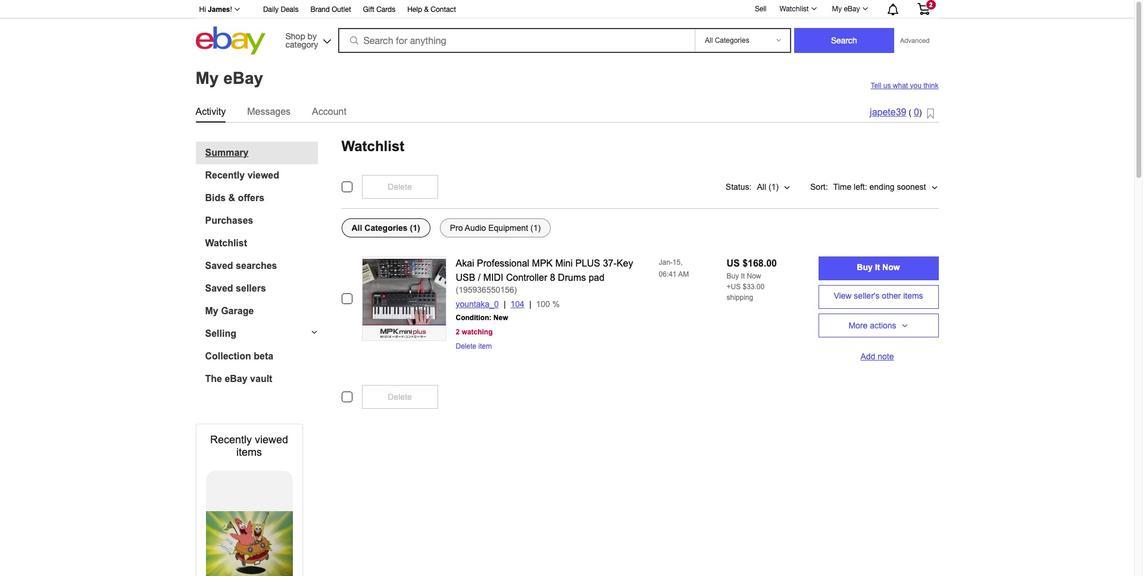 Task type: describe. For each thing, give the bounding box(es) containing it.
searches
[[236, 260, 277, 271]]

help & contact
[[407, 5, 456, 14]]

help & contact link
[[407, 4, 456, 17]]

( inside japete39 ( 0 )
[[909, 108, 912, 118]]

100 %
[[536, 299, 560, 309]]

104 link
[[511, 299, 536, 309]]

akai
[[456, 258, 474, 268]]

1 vertical spatial my
[[196, 69, 219, 87]]

mini
[[555, 258, 573, 268]]

more actions button
[[818, 313, 939, 337]]

collection beta
[[205, 351, 273, 361]]

saved searches
[[205, 260, 277, 271]]

note
[[878, 352, 894, 362]]

add
[[861, 352, 875, 362]]

buy it now
[[857, 263, 900, 272]]

1 horizontal spatial watchlist link
[[773, 2, 822, 16]]

new
[[493, 313, 508, 322]]

jan-
[[659, 258, 673, 266]]

akai professional mpk mini plus 37-key usb / midi controller 8 drums pad ( 195936550156 )
[[456, 258, 633, 294]]

2 inside condition: new 2 watching delete item
[[456, 328, 460, 336]]

tell us what you think link
[[871, 81, 939, 90]]

now inside us $168.00 buy it now +us $33.00 shipping
[[747, 272, 761, 280]]

) inside akai professional mpk mini plus 37-key usb / midi controller 8 drums pad ( 195936550156 )
[[514, 285, 517, 294]]

1 horizontal spatial buy
[[857, 263, 873, 272]]

shop by category banner
[[193, 0, 939, 58]]

shop by category
[[285, 31, 318, 49]]

the ebay vault link
[[205, 374, 318, 384]]

james
[[208, 5, 230, 14]]

shipping
[[727, 293, 753, 302]]

the
[[205, 374, 222, 384]]

daily deals
[[263, 5, 299, 14]]

1 horizontal spatial now
[[882, 263, 900, 272]]

messages
[[247, 106, 291, 116]]

brand
[[310, 5, 330, 14]]

buy inside us $168.00 buy it now +us $33.00 shipping
[[727, 272, 739, 280]]

more actions
[[849, 321, 896, 330]]

ending
[[870, 182, 895, 191]]

account link
[[312, 104, 346, 119]]

all
[[757, 182, 766, 191]]

think
[[923, 81, 939, 90]]

none submit inside "shop by category" banner
[[794, 28, 894, 53]]

brand outlet link
[[310, 4, 351, 17]]

saved sellers
[[205, 283, 266, 293]]

my ebay inside main content
[[196, 69, 263, 87]]

recently for recently viewed
[[205, 170, 245, 180]]

actions
[[870, 321, 896, 330]]

(1)
[[769, 182, 779, 191]]

advanced link
[[894, 29, 936, 52]]

make this page your my ebay homepage image
[[927, 108, 934, 119]]

midi
[[483, 272, 503, 282]]

$33.00
[[743, 282, 765, 291]]

hi
[[199, 5, 206, 14]]

& for contact
[[424, 5, 429, 14]]

sort:
[[810, 182, 828, 191]]

offers
[[238, 193, 264, 203]]

deals
[[281, 5, 299, 14]]

$168.00
[[743, 258, 777, 268]]

195936550156
[[459, 285, 514, 294]]

37-
[[603, 258, 617, 268]]

1 vertical spatial ebay
[[223, 69, 263, 87]]

gift cards link
[[363, 4, 395, 17]]

item
[[478, 342, 492, 350]]

collection beta link
[[205, 351, 318, 362]]

key
[[617, 258, 633, 268]]

us
[[727, 258, 740, 268]]

drums
[[558, 272, 586, 282]]

delete inside condition: new 2 watching delete item
[[456, 342, 476, 350]]

delete item button
[[456, 342, 492, 350]]

professional
[[477, 258, 529, 268]]

more
[[849, 321, 868, 330]]

it inside the buy it now link
[[875, 263, 880, 272]]

status: all (1)
[[726, 182, 779, 191]]

activity link
[[196, 104, 226, 119]]

1 horizontal spatial watchlist
[[341, 138, 404, 154]]

brand outlet
[[310, 5, 351, 14]]

viewed for recently viewed
[[247, 170, 279, 180]]

shop
[[285, 31, 305, 41]]

yountaka_0 link
[[456, 299, 511, 309]]

) inside japete39 ( 0 )
[[919, 108, 922, 118]]

watching
[[462, 328, 493, 336]]

us $168.00 buy it now +us $33.00 shipping
[[727, 258, 777, 302]]

the ebay vault
[[205, 374, 272, 384]]

ebay for the ebay vault link
[[225, 374, 247, 384]]

collection
[[205, 351, 251, 361]]

usb
[[456, 272, 475, 282]]

other
[[882, 291, 901, 301]]

contact
[[431, 5, 456, 14]]

sort: time left: ending soonest
[[810, 182, 926, 191]]

( inside akai professional mpk mini plus 37-key usb / midi controller 8 drums pad ( 195936550156 )
[[456, 285, 459, 294]]

status:
[[726, 182, 752, 191]]

japete39 ( 0 )
[[870, 107, 922, 118]]

view seller's other items link
[[818, 285, 939, 309]]



Task type: locate. For each thing, give the bounding box(es) containing it.
( left 0 "link"
[[909, 108, 912, 118]]

buy it now link
[[818, 256, 939, 280]]

0 vertical spatial ebay
[[844, 5, 860, 13]]

Search for anything text field
[[340, 29, 692, 52]]

15,
[[673, 258, 683, 266]]

sellers
[[236, 283, 266, 293]]

1 horizontal spatial )
[[919, 108, 922, 118]]

delete
[[388, 182, 412, 191], [456, 342, 476, 350], [388, 392, 412, 402]]

saved for saved sellers
[[205, 283, 233, 293]]

akai professional mpk mini plus 37-key usb / midi controller 8 drums pad link
[[456, 258, 633, 282]]

1 horizontal spatial (
[[909, 108, 912, 118]]

2 vertical spatial my
[[205, 306, 218, 316]]

( down usb at the left of page
[[456, 285, 459, 294]]

0 vertical spatial viewed
[[247, 170, 279, 180]]

shop by category button
[[280, 26, 334, 52]]

seller's
[[854, 291, 880, 301]]

0 link
[[914, 107, 919, 118]]

1 delete button from the top
[[362, 175, 438, 199]]

my ebay link
[[826, 2, 873, 16]]

my
[[832, 5, 842, 13], [196, 69, 219, 87], [205, 306, 218, 316]]

0 vertical spatial recently
[[205, 170, 245, 180]]

0 horizontal spatial now
[[747, 272, 761, 280]]

sell
[[755, 5, 767, 13]]

None submit
[[794, 28, 894, 53]]

1 vertical spatial )
[[514, 285, 517, 294]]

watchlist right sell
[[780, 5, 809, 13]]

by
[[308, 31, 317, 41]]

1 saved from the top
[[205, 260, 233, 271]]

0 horizontal spatial my ebay
[[196, 69, 263, 87]]

2 up "advanced" link
[[929, 1, 933, 8]]

0 vertical spatial watchlist
[[780, 5, 809, 13]]

0 vertical spatial saved
[[205, 260, 233, 271]]

akai professional mpk mini plus 37-key usb / midi controller 8 drums pad image
[[362, 259, 446, 338]]

1 horizontal spatial 2
[[929, 1, 933, 8]]

condition:
[[456, 313, 491, 322]]

messages link
[[247, 104, 291, 119]]

watchlist link up saved searches link
[[205, 238, 318, 249]]

0 vertical spatial 2
[[929, 1, 933, 8]]

1 vertical spatial (
[[456, 285, 459, 294]]

viewed inside recently viewed items
[[255, 434, 288, 446]]

condition: new 2 watching delete item
[[456, 313, 508, 350]]

it up $33.00
[[741, 272, 745, 280]]

& right bids
[[228, 193, 235, 203]]

0 vertical spatial my ebay
[[832, 5, 860, 13]]

purchases link
[[205, 215, 318, 226]]

0 vertical spatial watchlist link
[[773, 2, 822, 16]]

0 vertical spatial delete
[[388, 182, 412, 191]]

account navigation
[[193, 0, 939, 18]]

0 horizontal spatial &
[[228, 193, 235, 203]]

1 vertical spatial watchlist
[[341, 138, 404, 154]]

1 vertical spatial delete
[[456, 342, 476, 350]]

plus
[[575, 258, 600, 268]]

selling
[[205, 328, 236, 338]]

it inside us $168.00 buy it now +us $33.00 shipping
[[741, 272, 745, 280]]

0 vertical spatial my
[[832, 5, 842, 13]]

my for 'my garage' link
[[205, 306, 218, 316]]

my ebay main content
[[5, 58, 1129, 576]]

buy up seller's
[[857, 263, 873, 272]]

recently viewed link
[[205, 170, 318, 181]]

2 saved from the top
[[205, 283, 233, 293]]

(
[[909, 108, 912, 118], [456, 285, 459, 294]]

1 horizontal spatial it
[[875, 263, 880, 272]]

left:
[[854, 182, 867, 191]]

0 horizontal spatial )
[[514, 285, 517, 294]]

06:41
[[659, 270, 677, 278]]

!
[[230, 5, 232, 14]]

watchlist link
[[773, 2, 822, 16], [205, 238, 318, 249]]

purchases
[[205, 215, 253, 225]]

2 left 'watching'
[[456, 328, 460, 336]]

daily deals link
[[263, 4, 299, 17]]

gift
[[363, 5, 374, 14]]

now up $33.00
[[747, 272, 761, 280]]

8
[[550, 272, 555, 282]]

saved sellers link
[[205, 283, 318, 294]]

1 horizontal spatial my ebay
[[832, 5, 860, 13]]

watchlist down account link
[[341, 138, 404, 154]]

& inside account navigation
[[424, 5, 429, 14]]

view seller's other items
[[834, 291, 923, 301]]

recently
[[205, 170, 245, 180], [210, 434, 252, 446]]

1 horizontal spatial items
[[903, 291, 923, 301]]

saved
[[205, 260, 233, 271], [205, 283, 233, 293]]

mpk
[[532, 258, 553, 268]]

recently for recently viewed items
[[210, 434, 252, 446]]

jan-15, 06:41 am
[[659, 258, 689, 278]]

1 vertical spatial 2
[[456, 328, 460, 336]]

my garage
[[205, 306, 254, 316]]

&
[[424, 5, 429, 14], [228, 193, 235, 203]]

add note
[[861, 352, 894, 362]]

2 delete button from the top
[[362, 385, 438, 409]]

0 horizontal spatial watchlist link
[[205, 238, 318, 249]]

it up view seller's other items at right
[[875, 263, 880, 272]]

my ebay inside account navigation
[[832, 5, 860, 13]]

pad
[[589, 272, 604, 282]]

selling button
[[196, 328, 318, 339]]

2 vertical spatial delete
[[388, 392, 412, 402]]

1 horizontal spatial &
[[424, 5, 429, 14]]

items
[[903, 291, 923, 301], [236, 446, 262, 458]]

watchlist down purchases
[[205, 238, 247, 248]]

& for offers
[[228, 193, 235, 203]]

items inside recently viewed items
[[236, 446, 262, 458]]

1 vertical spatial saved
[[205, 283, 233, 293]]

2 horizontal spatial watchlist
[[780, 5, 809, 13]]

) up '104'
[[514, 285, 517, 294]]

%
[[552, 299, 560, 309]]

/
[[478, 272, 481, 282]]

1 vertical spatial delete button
[[362, 385, 438, 409]]

0 vertical spatial (
[[909, 108, 912, 118]]

)
[[919, 108, 922, 118], [514, 285, 517, 294]]

1 vertical spatial recently
[[210, 434, 252, 446]]

what
[[893, 81, 908, 90]]

1 vertical spatial viewed
[[255, 434, 288, 446]]

1 vertical spatial &
[[228, 193, 235, 203]]

2 vertical spatial ebay
[[225, 374, 247, 384]]

you
[[910, 81, 922, 90]]

garage
[[221, 306, 254, 316]]

beta
[[254, 351, 273, 361]]

vault
[[250, 374, 272, 384]]

saved up the "my garage"
[[205, 283, 233, 293]]

am
[[678, 270, 689, 278]]

1 vertical spatial watchlist link
[[205, 238, 318, 249]]

2 inside 2 link
[[929, 1, 933, 8]]

0 horizontal spatial 2
[[456, 328, 460, 336]]

1 vertical spatial items
[[236, 446, 262, 458]]

+us
[[727, 282, 741, 291]]

0 horizontal spatial (
[[456, 285, 459, 294]]

bids
[[205, 193, 226, 203]]

2 link
[[910, 0, 937, 17]]

recently inside recently viewed items
[[210, 434, 252, 446]]

viewed for recently viewed items
[[255, 434, 288, 446]]

watchlist inside account navigation
[[780, 5, 809, 13]]

2 vertical spatial watchlist
[[205, 238, 247, 248]]

0 vertical spatial delete button
[[362, 175, 438, 199]]

summary link
[[205, 147, 318, 158]]

) left 'make this page your my ebay homepage' image
[[919, 108, 922, 118]]

hi james !
[[199, 5, 232, 14]]

my inside account navigation
[[832, 5, 842, 13]]

now up other
[[882, 263, 900, 272]]

104
[[511, 299, 524, 309]]

ebay for my ebay link
[[844, 5, 860, 13]]

watchlist link right sell
[[773, 2, 822, 16]]

cards
[[376, 5, 395, 14]]

my for my ebay link
[[832, 5, 842, 13]]

tell us what you think
[[871, 81, 939, 90]]

0 vertical spatial items
[[903, 291, 923, 301]]

& inside my ebay main content
[[228, 193, 235, 203]]

daily
[[263, 5, 279, 14]]

saved up saved sellers
[[205, 260, 233, 271]]

yountaka_0
[[456, 299, 499, 309]]

viewed
[[247, 170, 279, 180], [255, 434, 288, 446]]

category
[[285, 40, 318, 49]]

time left: ending soonest button
[[833, 175, 939, 199]]

0 horizontal spatial items
[[236, 446, 262, 458]]

japete39 link
[[870, 107, 906, 118]]

ebay inside account navigation
[[844, 5, 860, 13]]

now
[[882, 263, 900, 272], [747, 272, 761, 280]]

& right help
[[424, 5, 429, 14]]

0 horizontal spatial watchlist
[[205, 238, 247, 248]]

0 vertical spatial &
[[424, 5, 429, 14]]

0 horizontal spatial it
[[741, 272, 745, 280]]

buy up +us
[[727, 272, 739, 280]]

outlet
[[332, 5, 351, 14]]

my garage link
[[205, 306, 318, 316]]

0 horizontal spatial buy
[[727, 272, 739, 280]]

1 vertical spatial my ebay
[[196, 69, 263, 87]]

0 vertical spatial )
[[919, 108, 922, 118]]

gift cards
[[363, 5, 395, 14]]

saved for saved searches
[[205, 260, 233, 271]]

0
[[914, 107, 919, 118]]

summary
[[205, 147, 249, 157]]



Task type: vqa. For each thing, say whether or not it's contained in the screenshot.
Piece
no



